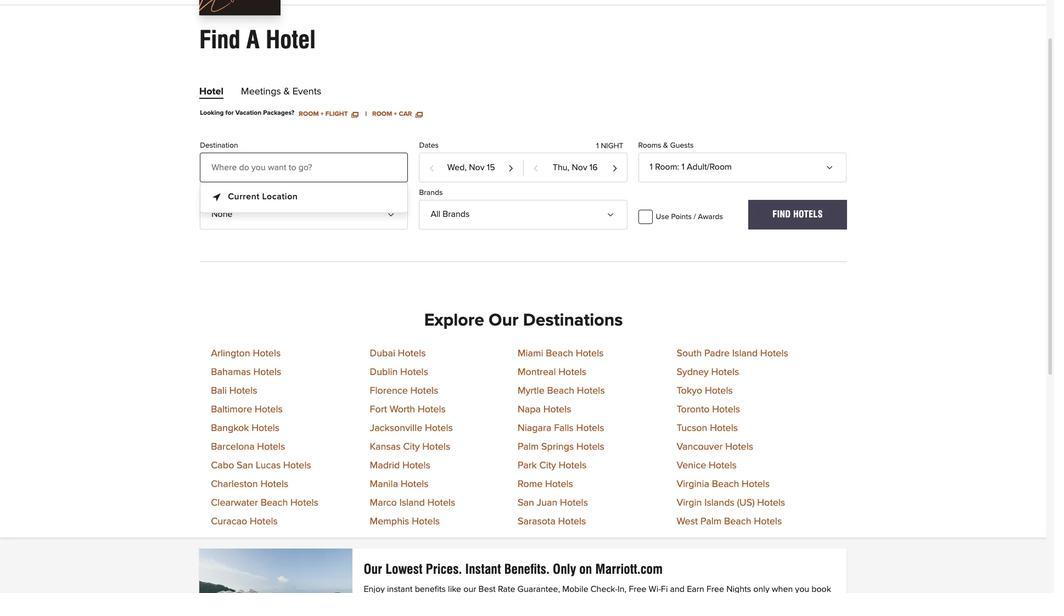 Task type: describe. For each thing, give the bounding box(es) containing it.
montreal
[[518, 368, 556, 378]]

(us)
[[738, 498, 755, 508]]

florence hotels link
[[370, 386, 439, 396]]

find for find hotels
[[773, 209, 791, 220]]

virgin
[[677, 498, 702, 508]]

tucson hotels
[[677, 424, 738, 434]]

arlington hotels link
[[211, 349, 281, 359]]

city for kansas
[[403, 442, 420, 452]]

memphis
[[370, 517, 410, 527]]

curacao
[[211, 517, 247, 527]]

trigger image
[[829, 160, 838, 169]]

tucson
[[677, 424, 708, 434]]

1 horizontal spatial our
[[489, 312, 519, 329]]

toronto hotels
[[677, 405, 741, 415]]

madrid hotels
[[370, 461, 431, 471]]

sarasota
[[518, 517, 556, 527]]

juan
[[537, 498, 558, 508]]

barcelona
[[211, 442, 255, 452]]

clearwater
[[211, 498, 258, 508]]

marriott.com
[[596, 562, 663, 578]]

all brands
[[431, 210, 470, 219]]

looking for vacation packages?
[[200, 110, 295, 116]]

miami
[[518, 349, 544, 359]]

use
[[656, 213, 670, 221]]

1 for 1 room : 1 adult /room
[[650, 162, 653, 171]]

barcelona hotels link
[[211, 442, 285, 452]]

west
[[677, 517, 698, 527]]

san juan hotels link
[[518, 498, 588, 508]]

1 vertical spatial brands
[[443, 210, 470, 219]]

dubai hotels
[[370, 349, 426, 359]]

cabo
[[211, 461, 234, 471]]

prices.
[[426, 562, 462, 578]]

events
[[293, 87, 322, 97]]

use points / awards
[[656, 213, 724, 221]]

beach down virgin islands (us) hotels link on the bottom of page
[[725, 517, 752, 527]]

2 horizontal spatial 1
[[682, 162, 685, 171]]

1 night
[[597, 142, 624, 150]]

find hotels
[[773, 209, 823, 220]]

find a hotel
[[199, 25, 316, 54]]

0 vertical spatial brands
[[419, 189, 443, 197]]

packages?
[[263, 110, 295, 116]]

beach for myrtle
[[547, 386, 575, 396]]

sydney hotels link
[[677, 368, 740, 378]]

charleston
[[211, 480, 258, 490]]

meetings
[[241, 87, 281, 97]]

curacao hotels link
[[211, 517, 278, 527]]

next check-in dates image
[[508, 160, 514, 177]]

trigger image for none
[[390, 207, 399, 216]]

hotels inside button
[[794, 209, 823, 220]]

bangkok
[[211, 424, 249, 434]]

sarasota hotels link
[[518, 517, 586, 527]]

0 vertical spatial san
[[237, 461, 253, 471]]

none
[[212, 210, 233, 219]]

bahamas hotels
[[211, 368, 281, 378]]

on
[[580, 562, 592, 578]]

beach for miami
[[546, 349, 574, 359]]

opens in a new browser window. image
[[352, 111, 358, 118]]

baltimore
[[211, 405, 252, 415]]

madrid
[[370, 461, 400, 471]]

montreal hotels link
[[518, 368, 587, 378]]

flight
[[326, 111, 348, 118]]

book direct image
[[199, 549, 353, 593]]

falls
[[554, 424, 574, 434]]

dubai
[[370, 349, 396, 359]]

myrtle beach hotels link
[[518, 386, 605, 396]]

tokyo hotels link
[[677, 386, 733, 396]]

0 vertical spatial hotel
[[266, 25, 316, 54]]

adult
[[687, 162, 707, 171]]

bangkok hotels link
[[211, 424, 280, 434]]

park city hotels link
[[518, 461, 587, 471]]

& for meetings
[[284, 87, 290, 97]]

south padre island hotels
[[677, 349, 789, 359]]

marco
[[370, 498, 397, 508]]

fort worth hotels
[[370, 405, 446, 415]]

florence hotels
[[370, 386, 439, 396]]

west palm beach hotels link
[[677, 517, 782, 527]]

city for park
[[540, 461, 556, 471]]

room for room + car
[[372, 111, 392, 118]]

niagara falls hotels link
[[518, 424, 605, 434]]

1 horizontal spatial island
[[733, 349, 758, 359]]

baltimore hotels link
[[211, 405, 283, 415]]

myrtle
[[518, 386, 545, 396]]

memphis hotels link
[[370, 517, 440, 527]]

napa
[[518, 405, 541, 415]]

find hotels button
[[749, 200, 848, 230]]

niagara falls hotels
[[518, 424, 605, 434]]

trigger image for all brands
[[610, 207, 618, 216]]

1 for 1 night
[[597, 142, 599, 150]]

room + car
[[372, 111, 414, 118]]

awards
[[698, 213, 724, 221]]

park
[[518, 461, 537, 471]]

napa hotels
[[518, 405, 572, 415]]

charleston hotels
[[211, 480, 289, 490]]

tokyo
[[677, 386, 703, 396]]

lucas
[[256, 461, 281, 471]]

meetings & events
[[241, 87, 322, 97]]

explore
[[424, 312, 484, 329]]

charleston hotels link
[[211, 480, 289, 490]]

none link
[[200, 200, 408, 230]]

worth
[[390, 405, 415, 415]]



Task type: vqa. For each thing, say whether or not it's contained in the screenshot.


Task type: locate. For each thing, give the bounding box(es) containing it.
our lowest prices.  instant benefits.  only on marriott.com
[[364, 562, 663, 578]]

1 vertical spatial city
[[540, 461, 556, 471]]

brands right all
[[443, 210, 470, 219]]

only
[[553, 562, 576, 578]]

toronto
[[677, 405, 710, 415]]

0 vertical spatial &
[[284, 87, 290, 97]]

0 vertical spatial palm
[[518, 442, 539, 452]]

0 vertical spatial find
[[199, 25, 241, 54]]

memphis hotels
[[370, 517, 440, 527]]

looking
[[200, 110, 224, 116]]

+ for car
[[394, 111, 397, 118]]

0 vertical spatial island
[[733, 349, 758, 359]]

park city hotels
[[518, 461, 587, 471]]

1 down rooms
[[650, 162, 653, 171]]

for
[[226, 110, 234, 116]]

rooms & guests
[[639, 142, 694, 149]]

0 horizontal spatial island
[[400, 498, 425, 508]]

venice hotels
[[677, 461, 737, 471]]

palm springs hotels
[[518, 442, 605, 452]]

lowest
[[386, 562, 423, 578]]

our up miami
[[489, 312, 519, 329]]

our
[[489, 312, 519, 329], [364, 562, 382, 578]]

0 horizontal spatial san
[[237, 461, 253, 471]]

1 vertical spatial find
[[773, 209, 791, 220]]

opens in a new browser window. image
[[416, 111, 423, 118]]

beach for clearwater
[[261, 498, 288, 508]]

meetings & events link
[[241, 87, 322, 101]]

room inside room + flight link
[[299, 111, 319, 118]]

vancouver hotels link
[[677, 442, 754, 452]]

palm down islands
[[701, 517, 722, 527]]

curacao hotels
[[211, 517, 278, 527]]

florence
[[370, 386, 408, 396]]

& left the events
[[284, 87, 290, 97]]

1 horizontal spatial trigger image
[[610, 207, 618, 216]]

rooms
[[639, 142, 662, 149]]

destination
[[200, 142, 238, 149]]

beach for virginia
[[712, 480, 740, 490]]

fort worth hotels link
[[370, 405, 446, 415]]

1 vertical spatial our
[[364, 562, 382, 578]]

0 horizontal spatial room
[[299, 111, 319, 118]]

find inside button
[[773, 209, 791, 220]]

arlington
[[211, 349, 250, 359]]

island up memphis hotels link
[[400, 498, 425, 508]]

san down rome
[[518, 498, 534, 508]]

Check-out text field
[[524, 153, 627, 182]]

room down the events
[[299, 111, 319, 118]]

instant
[[466, 562, 501, 578]]

montreal hotels
[[518, 368, 587, 378]]

vancouver
[[677, 442, 723, 452]]

kansas
[[370, 442, 401, 452]]

fort
[[370, 405, 387, 415]]

current location image
[[213, 190, 221, 201]]

virginia beach hotels
[[677, 480, 770, 490]]

hotel up looking
[[199, 87, 224, 97]]

venice hotels link
[[677, 461, 737, 471]]

1 horizontal spatial room
[[372, 111, 392, 118]]

1 horizontal spatial palm
[[701, 517, 722, 527]]

trigger image left all
[[390, 207, 399, 216]]

manila hotels link
[[370, 480, 429, 490]]

miami beach hotels
[[518, 349, 604, 359]]

our left lowest
[[364, 562, 382, 578]]

1 right : on the top right of the page
[[682, 162, 685, 171]]

0 horizontal spatial palm
[[518, 442, 539, 452]]

vancouver hotels
[[677, 442, 754, 452]]

manila
[[370, 480, 398, 490]]

find for find a hotel
[[199, 25, 241, 54]]

1 left night
[[597, 142, 599, 150]]

dublin hotels link
[[370, 368, 429, 378]]

& right rooms
[[664, 142, 669, 149]]

/
[[694, 213, 696, 221]]

bali
[[211, 386, 227, 396]]

hotel right a
[[266, 25, 316, 54]]

trigger image inside "all brands" link
[[610, 207, 618, 216]]

room right |
[[372, 111, 392, 118]]

0 vertical spatial our
[[489, 312, 519, 329]]

san down barcelona hotels
[[237, 461, 253, 471]]

1 vertical spatial palm
[[701, 517, 722, 527]]

0 horizontal spatial hotel
[[199, 87, 224, 97]]

kansas city hotels link
[[370, 442, 451, 452]]

beach up montreal hotels link
[[546, 349, 574, 359]]

hotel
[[266, 25, 316, 54], [199, 87, 224, 97]]

jacksonville hotels
[[370, 424, 453, 434]]

toronto hotels link
[[677, 405, 741, 415]]

0 horizontal spatial 1
[[597, 142, 599, 150]]

san
[[237, 461, 253, 471], [518, 498, 534, 508]]

0 horizontal spatial +
[[321, 111, 324, 118]]

city up rome hotels link
[[540, 461, 556, 471]]

1 horizontal spatial find
[[773, 209, 791, 220]]

1 horizontal spatial +
[[394, 111, 397, 118]]

trigger image inside none link
[[390, 207, 399, 216]]

beach down montreal hotels link
[[547, 386, 575, 396]]

vacation
[[236, 110, 262, 116]]

0 horizontal spatial find
[[199, 25, 241, 54]]

1 horizontal spatial san
[[518, 498, 534, 508]]

2 horizontal spatial room
[[655, 162, 678, 171]]

+ left car
[[394, 111, 397, 118]]

0 horizontal spatial trigger image
[[390, 207, 399, 216]]

0 horizontal spatial our
[[364, 562, 382, 578]]

destinations
[[523, 312, 623, 329]]

1 vertical spatial &
[[664, 142, 669, 149]]

room down the rooms & guests
[[655, 162, 678, 171]]

venice
[[677, 461, 707, 471]]

explore our destinations
[[424, 312, 623, 329]]

+ left the flight
[[321, 111, 324, 118]]

0 vertical spatial city
[[403, 442, 420, 452]]

palm
[[518, 442, 539, 452], [701, 517, 722, 527]]

room for room + flight
[[299, 111, 319, 118]]

all brands link
[[419, 200, 628, 230]]

1 horizontal spatial city
[[540, 461, 556, 471]]

2 trigger image from the left
[[610, 207, 618, 216]]

bali hotels
[[211, 386, 257, 396]]

1 vertical spatial san
[[518, 498, 534, 508]]

rome
[[518, 480, 543, 490]]

miami beach hotels link
[[518, 349, 604, 359]]

rome hotels link
[[518, 480, 573, 490]]

tucson hotels link
[[677, 424, 738, 434]]

bangkok hotels
[[211, 424, 280, 434]]

padre
[[705, 349, 730, 359]]

1 horizontal spatial &
[[664, 142, 669, 149]]

trigger image down the "next check-out dates" "icon"
[[610, 207, 618, 216]]

1 + from the left
[[321, 111, 324, 118]]

hotels
[[794, 209, 823, 220], [253, 349, 281, 359], [398, 349, 426, 359], [576, 349, 604, 359], [761, 349, 789, 359], [253, 368, 281, 378], [401, 368, 429, 378], [559, 368, 587, 378], [712, 368, 740, 378], [229, 386, 257, 396], [411, 386, 439, 396], [577, 386, 605, 396], [705, 386, 733, 396], [255, 405, 283, 415], [418, 405, 446, 415], [544, 405, 572, 415], [713, 405, 741, 415], [252, 424, 280, 434], [425, 424, 453, 434], [577, 424, 605, 434], [710, 424, 738, 434], [257, 442, 285, 452], [423, 442, 451, 452], [577, 442, 605, 452], [726, 442, 754, 452], [283, 461, 311, 471], [403, 461, 431, 471], [559, 461, 587, 471], [709, 461, 737, 471], [261, 480, 289, 490], [401, 480, 429, 490], [545, 480, 573, 490], [742, 480, 770, 490], [291, 498, 319, 508], [428, 498, 456, 508], [560, 498, 588, 508], [758, 498, 786, 508], [250, 517, 278, 527], [412, 517, 440, 527], [558, 517, 586, 527], [754, 517, 782, 527]]

1 vertical spatial island
[[400, 498, 425, 508]]

room + flight
[[299, 111, 350, 118]]

dubai hotels link
[[370, 349, 426, 359]]

benefits.
[[505, 562, 550, 578]]

1 horizontal spatial 1
[[650, 162, 653, 171]]

a
[[247, 25, 260, 54]]

city down jacksonville hotels link
[[403, 442, 420, 452]]

current
[[228, 192, 260, 201]]

beach down charleston hotels
[[261, 498, 288, 508]]

:
[[678, 162, 680, 171]]

next check-out dates image
[[612, 160, 618, 177]]

baltimore hotels
[[211, 405, 283, 415]]

car
[[399, 111, 412, 118]]

Destination text field
[[200, 153, 408, 182]]

1 vertical spatial hotel
[[199, 87, 224, 97]]

+ for flight
[[321, 111, 324, 118]]

&
[[284, 87, 290, 97], [664, 142, 669, 149]]

napa hotels link
[[518, 405, 572, 415]]

2 + from the left
[[394, 111, 397, 118]]

trigger image
[[390, 207, 399, 216], [610, 207, 618, 216]]

palm up park
[[518, 442, 539, 452]]

Check-in text field
[[420, 153, 523, 182]]

brands up all
[[419, 189, 443, 197]]

bali hotels link
[[211, 386, 257, 396]]

dublin hotels
[[370, 368, 429, 378]]

1 trigger image from the left
[[390, 207, 399, 216]]

barcelona hotels
[[211, 442, 285, 452]]

bahamas hotels link
[[211, 368, 281, 378]]

virginia beach hotels link
[[677, 480, 770, 490]]

0 horizontal spatial &
[[284, 87, 290, 97]]

sarasota hotels
[[518, 517, 586, 527]]

marco island hotels
[[370, 498, 456, 508]]

beach up virgin islands (us) hotels link on the bottom of page
[[712, 480, 740, 490]]

1 horizontal spatial hotel
[[266, 25, 316, 54]]

dublin
[[370, 368, 398, 378]]

& for rooms
[[664, 142, 669, 149]]

manila hotels
[[370, 480, 429, 490]]

0 horizontal spatial city
[[403, 442, 420, 452]]

marco island hotels link
[[370, 498, 456, 508]]

island right padre
[[733, 349, 758, 359]]

bahamas
[[211, 368, 251, 378]]

brands
[[419, 189, 443, 197], [443, 210, 470, 219]]

cabo san lucas hotels
[[211, 461, 311, 471]]



